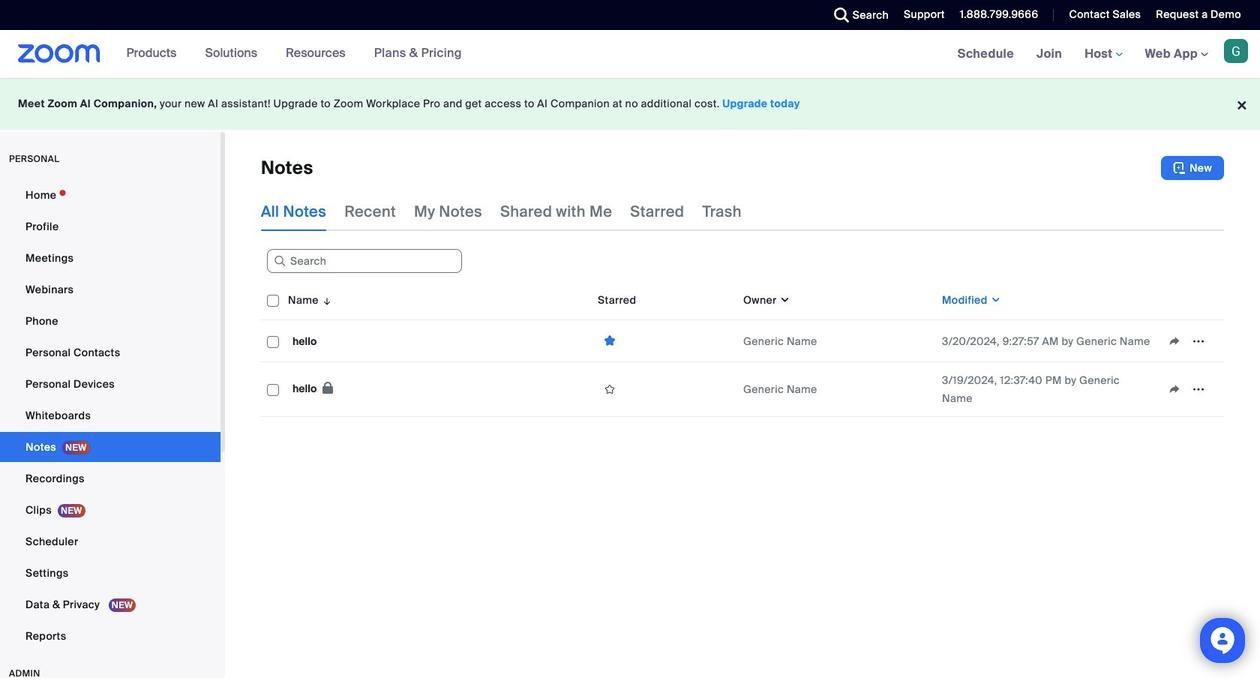 Task type: locate. For each thing, give the bounding box(es) containing it.
1 more options for hello image from the top
[[1187, 334, 1211, 348]]

meetings navigation
[[946, 30, 1260, 79]]

zoom logo image
[[18, 44, 100, 63]]

2 share image from the top
[[1163, 383, 1187, 396]]

1 vertical spatial more options for hello image
[[1187, 383, 1211, 396]]

footer
[[0, 78, 1260, 130]]

application
[[261, 281, 1224, 417], [598, 329, 731, 353], [1163, 330, 1218, 352], [598, 378, 731, 401], [1163, 378, 1218, 401]]

down image
[[988, 293, 1002, 308]]

1 vertical spatial share image
[[1163, 383, 1187, 396]]

0 vertical spatial share image
[[1163, 334, 1187, 348]]

share image
[[1163, 334, 1187, 348], [1163, 383, 1187, 396]]

more options for hello image
[[1187, 334, 1211, 348], [1187, 383, 1211, 396]]

0 vertical spatial more options for hello image
[[1187, 334, 1211, 348]]

banner
[[0, 30, 1260, 79]]

2 more options for hello image from the top
[[1187, 383, 1211, 396]]



Task type: vqa. For each thing, say whether or not it's contained in the screenshot.
More options for hello 'Icon' associated with first Share icon from the bottom of the page
yes



Task type: describe. For each thing, give the bounding box(es) containing it.
more options for hello image for 1st share image from the top of the page
[[1187, 334, 1211, 348]]

product information navigation
[[115, 30, 473, 78]]

1 share image from the top
[[1163, 334, 1187, 348]]

arrow down image
[[319, 291, 333, 309]]

more options for hello image for 1st share image from the bottom of the page
[[1187, 383, 1211, 396]]

profile picture image
[[1224, 39, 1248, 63]]

Search text field
[[267, 249, 462, 273]]

personal menu menu
[[0, 180, 221, 653]]

tabs of all notes page tab list
[[261, 192, 742, 231]]



